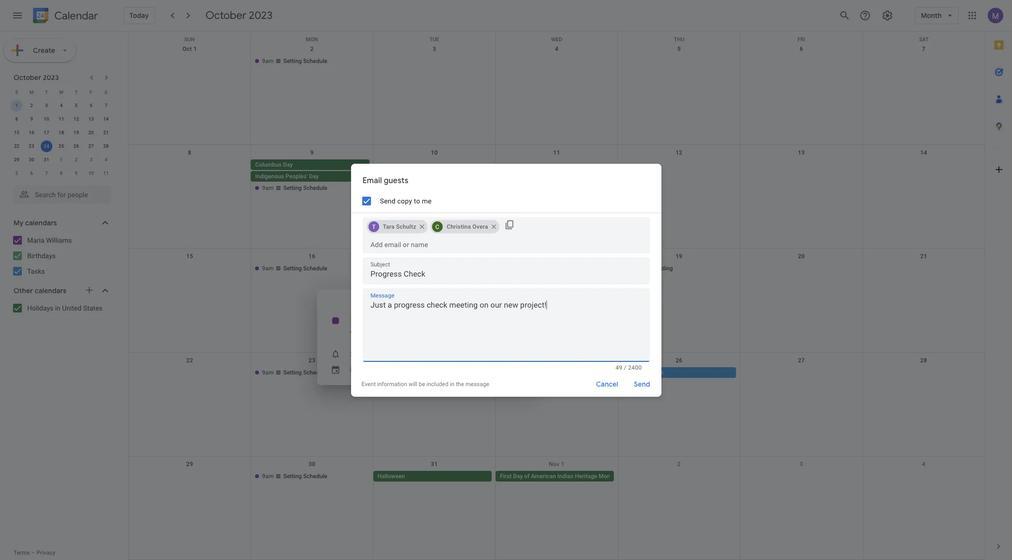 Task type: locate. For each thing, give the bounding box(es) containing it.
0 horizontal spatial 13
[[88, 116, 94, 122]]

0 vertical spatial 17
[[44, 130, 49, 135]]

9 up columbus day button
[[310, 149, 314, 156]]

24, today element
[[41, 141, 52, 152]]

3
[[433, 46, 436, 52], [45, 103, 48, 108], [90, 157, 92, 162], [800, 461, 803, 468]]

21
[[103, 130, 109, 135], [920, 253, 927, 260]]

30 minutes before
[[350, 351, 407, 359]]

29 inside "element"
[[14, 157, 19, 162]]

9am
[[262, 58, 274, 64], [262, 185, 274, 192], [262, 265, 274, 272], [262, 369, 274, 376], [262, 473, 274, 480]]

1 vertical spatial 24
[[431, 357, 438, 364]]

1 horizontal spatial 7
[[105, 103, 107, 108]]

6 down fri
[[800, 46, 803, 52]]

1 vertical spatial 29
[[186, 461, 193, 468]]

grid
[[128, 32, 985, 561]]

Add email or name text field
[[370, 236, 642, 253]]

8 for october 2023
[[15, 116, 18, 122]]

29
[[14, 157, 19, 162], [186, 461, 193, 468]]

1 t from the left
[[45, 89, 48, 95]]

october 2023 grid
[[9, 85, 113, 180]]

49
[[616, 364, 622, 371]]

9 down november 2 element
[[75, 171, 78, 176]]

1 right oct in the top of the page
[[193, 46, 197, 52]]

day for columbus
[[283, 162, 293, 168]]

3 9am from the top
[[262, 265, 274, 272]]

maria inside my calendars list
[[27, 237, 44, 244]]

0 horizontal spatial send
[[380, 197, 396, 205]]

16 element
[[26, 127, 37, 139]]

1 setting schedule from the top
[[283, 58, 327, 64]]

1 horizontal spatial t
[[75, 89, 78, 95]]

31 inside row group
[[44, 157, 49, 162]]

/
[[624, 364, 627, 371]]

21 inside row group
[[103, 130, 109, 135]]

0 horizontal spatial day
[[283, 162, 293, 168]]

w
[[59, 89, 63, 95]]

november 5 element
[[11, 168, 22, 179]]

25
[[59, 144, 64, 149], [415, 330, 423, 338], [553, 357, 560, 364]]

1 vertical spatial 19
[[676, 253, 682, 260]]

16
[[29, 130, 34, 135], [309, 253, 315, 260]]

17 down 10 element
[[44, 130, 49, 135]]

2 vertical spatial 5
[[15, 171, 18, 176]]

schedule for 2
[[303, 58, 327, 64]]

5 down 29 "element"
[[15, 171, 18, 176]]

0 horizontal spatial 5
[[15, 171, 18, 176]]

other calendars
[[14, 287, 66, 295]]

29 for 1
[[14, 157, 19, 162]]

9
[[30, 116, 33, 122], [310, 149, 314, 156], [75, 171, 78, 176]]

setting schedule inside row
[[283, 58, 327, 64]]

1 vertical spatial october
[[14, 73, 41, 82]]

calendar
[[54, 9, 98, 23]]

11 element
[[55, 113, 67, 125]]

1 vertical spatial maria williams
[[350, 366, 396, 374]]

1st
[[631, 369, 639, 376]]

0 vertical spatial 8
[[15, 116, 18, 122]]

maria up event
[[350, 366, 368, 374]]

0 horizontal spatial 18
[[59, 130, 64, 135]]

indian
[[557, 473, 573, 480]]

1 vertical spatial 9
[[310, 149, 314, 156]]

0 vertical spatial 25
[[59, 144, 64, 149]]

before
[[387, 351, 407, 359]]

24 down 17 element
[[44, 144, 49, 149]]

24 cell
[[39, 140, 54, 153]]

send left copy
[[380, 197, 396, 205]]

2 horizontal spatial day
[[513, 473, 523, 480]]

maria
[[27, 237, 44, 244], [350, 366, 368, 374]]

–
[[31, 550, 35, 557]]

my
[[14, 219, 23, 227]]

0 vertical spatial 20
[[88, 130, 94, 135]]

9am for 2
[[262, 58, 274, 64]]

16 inside 16 element
[[29, 130, 34, 135]]

1 horizontal spatial october 2023
[[205, 9, 272, 22]]

fri
[[798, 36, 805, 43]]

calendars up holidays
[[35, 287, 66, 295]]

1 horizontal spatial 25
[[415, 330, 423, 338]]

14 for october 2023
[[103, 116, 109, 122]]

4 schedule from the top
[[303, 369, 327, 376]]

14 inside row group
[[103, 116, 109, 122]]

0 horizontal spatial 26
[[73, 144, 79, 149]]

my calendars list
[[2, 233, 120, 279]]

0 vertical spatial october 2023
[[205, 9, 272, 22]]

31 for nov 1
[[431, 461, 438, 468]]

2 setting from the top
[[283, 185, 302, 192]]

0 horizontal spatial 21
[[103, 130, 109, 135]]

1 vertical spatial 5
[[75, 103, 78, 108]]

17 down selected people "list box"
[[431, 253, 438, 260]]

williams down 30 minutes before
[[370, 366, 396, 374]]

holidays in united states
[[27, 305, 102, 312]]

schedule for 23
[[303, 369, 327, 376]]

2 horizontal spatial 11
[[553, 149, 560, 156]]

20
[[88, 130, 94, 135], [798, 253, 805, 260]]

t left f
[[75, 89, 78, 95]]

calendars for other calendars
[[35, 287, 66, 295]]

1 inside 1 cell
[[15, 103, 18, 108]]

schedule inside cell
[[303, 185, 327, 192]]

18 element
[[55, 127, 67, 139]]

thu
[[674, 36, 684, 43]]

0 vertical spatial 13
[[88, 116, 94, 122]]

1 vertical spatial 25
[[415, 330, 423, 338]]

None text field
[[362, 299, 650, 358]]

1 vertical spatial in
[[450, 381, 454, 388]]

26 up the 1st deadline button
[[676, 357, 682, 364]]

6
[[800, 46, 803, 52], [90, 103, 92, 108], [30, 171, 33, 176]]

november 7 element
[[41, 168, 52, 179]]

6 down 30 element
[[30, 171, 33, 176]]

my calendars button
[[2, 215, 120, 231]]

30 element
[[26, 154, 37, 166]]

31
[[44, 157, 49, 162], [431, 461, 438, 468]]

2 9am from the top
[[262, 185, 274, 192]]

13 for october 2023
[[88, 116, 94, 122]]

november 8 element
[[55, 168, 67, 179]]

copy
[[397, 197, 412, 205]]

will
[[409, 381, 417, 388]]

1 vertical spatial 14
[[920, 149, 927, 156]]

2 vertical spatial day
[[513, 473, 523, 480]]

1 vertical spatial 30
[[350, 351, 358, 359]]

2 vertical spatial 6
[[30, 171, 33, 176]]

5 9am from the top
[[262, 473, 274, 480]]

united
[[62, 305, 82, 312]]

1 vertical spatial 26
[[676, 357, 682, 364]]

other calendars button
[[2, 283, 120, 299]]

0 vertical spatial 7
[[922, 46, 925, 52]]

calendars right my
[[25, 219, 57, 227]]

wednesday,
[[350, 330, 387, 338]]

3 schedule from the top
[[303, 265, 327, 272]]

send inside button
[[634, 380, 650, 389]]

row
[[129, 32, 985, 43], [129, 41, 985, 145], [9, 85, 113, 99], [9, 99, 113, 112], [9, 112, 113, 126], [9, 126, 113, 140], [9, 140, 113, 153], [129, 145, 985, 249], [9, 153, 113, 167], [9, 167, 113, 180], [129, 249, 985, 353], [129, 353, 985, 457], [129, 457, 985, 561]]

0 vertical spatial 12
[[73, 116, 79, 122]]

3 setting from the top
[[283, 265, 302, 272]]

25 element
[[55, 141, 67, 152]]

1 horizontal spatial 2023
[[249, 9, 272, 22]]

10 element
[[41, 113, 52, 125]]

2
[[310, 46, 314, 52], [30, 103, 33, 108], [75, 157, 78, 162], [677, 461, 681, 468]]

5 down thu
[[677, 46, 681, 52]]

maria up birthdays
[[27, 237, 44, 244]]

day down columbus day button
[[309, 173, 319, 180]]

2 horizontal spatial 9
[[310, 149, 314, 156]]

minutes
[[360, 351, 385, 359]]

4
[[555, 46, 558, 52], [60, 103, 63, 108], [105, 157, 107, 162], [922, 461, 925, 468]]

31 inside grid
[[431, 461, 438, 468]]

1 up 15 element
[[15, 103, 18, 108]]

11 for sun
[[553, 149, 560, 156]]

row group
[[9, 99, 113, 180]]

columbus day button
[[251, 160, 369, 170]]

5 up 12 element
[[75, 103, 78, 108]]

send
[[380, 197, 396, 205], [634, 380, 650, 389]]

1 right nov
[[561, 461, 565, 468]]

1 down 25 element
[[60, 157, 63, 162]]

22
[[14, 144, 19, 149], [186, 357, 193, 364]]

1 inside november 1 element
[[60, 157, 63, 162]]

setting schedule for 16
[[283, 265, 327, 272]]

None text field
[[370, 267, 642, 281]]

26
[[73, 144, 79, 149], [676, 357, 682, 364]]

0 vertical spatial 24
[[44, 144, 49, 149]]

1 9am from the top
[[262, 58, 274, 64]]

first day of american indian heritage month button
[[496, 471, 615, 482]]

11
[[59, 116, 64, 122], [553, 149, 560, 156], [103, 171, 109, 176]]

indigenous
[[255, 173, 284, 180]]

t left the w
[[45, 89, 48, 95]]

maria williams up birthdays
[[27, 237, 72, 244]]

13
[[88, 116, 94, 122], [798, 149, 805, 156]]

maria williams inside my calendars list
[[27, 237, 72, 244]]

williams down my calendars dropdown button
[[46, 237, 72, 244]]

17
[[44, 130, 49, 135], [431, 253, 438, 260]]

calendars inside 'other calendars' dropdown button
[[35, 287, 66, 295]]

1 horizontal spatial 31
[[431, 461, 438, 468]]

20 inside row group
[[88, 130, 94, 135]]

15 inside row group
[[14, 130, 19, 135]]

14 inside grid
[[920, 149, 927, 156]]

1 vertical spatial send
[[634, 380, 650, 389]]

8
[[15, 116, 18, 122], [188, 149, 191, 156], [60, 171, 63, 176]]

2 vertical spatial 7
[[45, 171, 48, 176]]

7 down 31 element
[[45, 171, 48, 176]]

1 vertical spatial williams
[[370, 366, 396, 374]]

22 inside row group
[[14, 144, 19, 149]]

1 horizontal spatial 30
[[309, 461, 315, 468]]

10
[[44, 116, 49, 122], [431, 149, 438, 156], [88, 171, 94, 176]]

1 horizontal spatial in
[[450, 381, 454, 388]]

4 9am from the top
[[262, 369, 274, 376]]

20 element
[[85, 127, 97, 139]]

columbus
[[255, 162, 282, 168]]

setting schedule for 2
[[283, 58, 327, 64]]

0 vertical spatial 22
[[14, 144, 19, 149]]

3 setting schedule from the top
[[283, 265, 327, 272]]

0 horizontal spatial 16
[[29, 130, 34, 135]]

schedule inside row
[[303, 58, 327, 64]]

email event details image
[[474, 297, 484, 307]]

0 vertical spatial 19
[[73, 130, 79, 135]]

5 setting from the top
[[283, 473, 302, 480]]

send down 1st deadline at the bottom right of the page
[[634, 380, 650, 389]]

s up 1 cell
[[15, 89, 18, 95]]

1 horizontal spatial 19
[[676, 253, 682, 260]]

1 vertical spatial 21
[[920, 253, 927, 260]]

in left the
[[450, 381, 454, 388]]

5
[[677, 46, 681, 52], [75, 103, 78, 108], [15, 171, 18, 176]]

2 vertical spatial 30
[[309, 461, 315, 468]]

24
[[44, 144, 49, 149], [431, 357, 438, 364]]

in left united
[[55, 305, 60, 312]]

1 vertical spatial 27
[[798, 357, 805, 364]]

1st deadline
[[631, 369, 663, 376]]

10 inside 10 element
[[44, 116, 49, 122]]

4 setting schedule from the top
[[283, 369, 327, 376]]

1 horizontal spatial 29
[[186, 461, 193, 468]]

send for send
[[634, 380, 650, 389]]

2 t from the left
[[75, 89, 78, 95]]

19 inside row group
[[73, 130, 79, 135]]

williams
[[46, 237, 72, 244], [370, 366, 396, 374]]

0 horizontal spatial 30
[[29, 157, 34, 162]]

t
[[45, 89, 48, 95], [75, 89, 78, 95]]

1 horizontal spatial 23
[[309, 357, 315, 364]]

27
[[88, 144, 94, 149], [798, 357, 805, 364]]

24 up included
[[431, 357, 438, 364]]

calendars inside my calendars dropdown button
[[25, 219, 57, 227]]

1 vertical spatial 31
[[431, 461, 438, 468]]

23 element
[[26, 141, 37, 152]]

1 horizontal spatial 8
[[60, 171, 63, 176]]

williams inside my calendars list
[[46, 237, 72, 244]]

heritage
[[575, 473, 597, 480]]

first
[[500, 473, 512, 480]]

13 inside row group
[[88, 116, 94, 122]]

2 horizontal spatial 30
[[350, 351, 358, 359]]

maria williams up event
[[350, 366, 396, 374]]

0 horizontal spatial 14
[[103, 116, 109, 122]]

9 up 16 element
[[30, 116, 33, 122]]

1 setting from the top
[[283, 58, 302, 64]]

29 for nov 1
[[186, 461, 193, 468]]

9am for 30
[[262, 473, 274, 480]]

day up peoples'
[[283, 162, 293, 168]]

1 horizontal spatial 12
[[676, 149, 682, 156]]

row containing sun
[[129, 32, 985, 43]]

tab list
[[985, 32, 1012, 533]]

row containing 5
[[9, 167, 113, 180]]

email guests
[[362, 176, 408, 185]]

31 down 24, today "element"
[[44, 157, 49, 162]]

november 6 element
[[26, 168, 37, 179]]

october
[[205, 9, 246, 22], [14, 73, 41, 82], [389, 330, 413, 338]]

10 for october 2023
[[44, 116, 49, 122]]

day inside button
[[513, 473, 523, 480]]

row containing 1
[[9, 99, 113, 112]]

19 down 12 element
[[73, 130, 79, 135]]

november 9 element
[[70, 168, 82, 179]]

setting for 23
[[283, 369, 302, 376]]

25 inside row group
[[59, 144, 64, 149]]

none text field inside email guests dialog
[[362, 299, 650, 358]]

november 1 element
[[55, 154, 67, 166]]

0 horizontal spatial 12
[[73, 116, 79, 122]]

setting
[[283, 58, 302, 64], [283, 185, 302, 192], [283, 265, 302, 272], [283, 369, 302, 376], [283, 473, 302, 480]]

1 horizontal spatial williams
[[370, 366, 396, 374]]

1 vertical spatial 23
[[309, 357, 315, 364]]

19 inside grid
[[676, 253, 682, 260]]

calendar heading
[[52, 9, 98, 23]]

None search field
[[0, 182, 120, 204]]

1 horizontal spatial s
[[105, 89, 107, 95]]

0 horizontal spatial 20
[[88, 130, 94, 135]]

day
[[283, 162, 293, 168], [309, 173, 319, 180], [513, 473, 523, 480]]

0 vertical spatial 28
[[103, 144, 109, 149]]

13 for sun
[[798, 149, 805, 156]]

2 schedule from the top
[[303, 185, 327, 192]]

event
[[361, 381, 376, 388]]

nov 1
[[549, 461, 565, 468]]

12 element
[[70, 113, 82, 125]]

30 for 30 minutes before
[[350, 351, 358, 359]]

calendars
[[25, 219, 57, 227], [35, 287, 66, 295]]

5 setting schedule from the top
[[283, 473, 327, 480]]

4 setting from the top
[[283, 369, 302, 376]]

day left of
[[513, 473, 523, 480]]

indigenous peoples' day button
[[251, 171, 369, 182]]

0 vertical spatial 18
[[59, 130, 64, 135]]

1 vertical spatial october 2023
[[14, 73, 59, 82]]

19 up onboarding button
[[676, 253, 682, 260]]

today
[[129, 11, 149, 20]]

1 vertical spatial 12
[[676, 149, 682, 156]]

1 vertical spatial calendars
[[35, 287, 66, 295]]

2 setting schedule from the top
[[283, 185, 327, 192]]

7 up 14 element
[[105, 103, 107, 108]]

of
[[524, 473, 530, 480]]

1 horizontal spatial 20
[[798, 253, 805, 260]]

2 horizontal spatial 25
[[553, 357, 560, 364]]

30
[[29, 157, 34, 162], [350, 351, 358, 359], [309, 461, 315, 468]]

0 horizontal spatial 24
[[44, 144, 49, 149]]

12
[[73, 116, 79, 122], [676, 149, 682, 156]]

email guests dialog
[[351, 164, 661, 397]]

26 down 19 element
[[73, 144, 79, 149]]

30 inside row group
[[29, 157, 34, 162]]

26 element
[[70, 141, 82, 152]]

12 inside row group
[[73, 116, 79, 122]]

calendar element
[[31, 6, 98, 27]]

0 vertical spatial 31
[[44, 157, 49, 162]]

0 vertical spatial 27
[[88, 144, 94, 149]]

0 horizontal spatial 10
[[44, 116, 49, 122]]

1 vertical spatial day
[[309, 173, 319, 180]]

2 horizontal spatial 6
[[800, 46, 803, 52]]

0 vertical spatial in
[[55, 305, 60, 312]]

28 inside row group
[[103, 144, 109, 149]]

0 vertical spatial 10
[[44, 116, 49, 122]]

to
[[414, 197, 420, 205]]

0 vertical spatial 9
[[30, 116, 33, 122]]

s right f
[[105, 89, 107, 95]]

0 vertical spatial 5
[[677, 46, 681, 52]]

schedule for 16
[[303, 265, 327, 272]]

2 horizontal spatial 8
[[188, 149, 191, 156]]

grid containing oct 1
[[128, 32, 985, 561]]

2 vertical spatial 10
[[88, 171, 94, 176]]

17 inside 17 element
[[44, 130, 49, 135]]

2023
[[249, 9, 272, 22], [43, 73, 59, 82]]

1 vertical spatial 22
[[186, 357, 193, 364]]

31 up halloween button
[[431, 461, 438, 468]]

2 horizontal spatial october
[[389, 330, 413, 338]]

cell
[[129, 56, 251, 67], [373, 56, 496, 67], [496, 56, 618, 67], [618, 56, 740, 67], [740, 56, 863, 67], [863, 56, 985, 67], [129, 160, 251, 195], [251, 160, 373, 195], [373, 160, 496, 195], [496, 160, 618, 195], [618, 160, 740, 195], [740, 160, 863, 195], [863, 160, 985, 195], [129, 264, 251, 275], [373, 264, 496, 275], [740, 264, 863, 275], [863, 264, 985, 275], [129, 367, 251, 379], [740, 367, 863, 379], [863, 367, 985, 379], [129, 471, 251, 483], [618, 471, 740, 483], [740, 471, 863, 483], [863, 471, 985, 483]]

28
[[103, 144, 109, 149], [920, 357, 927, 364]]

14
[[103, 116, 109, 122], [920, 149, 927, 156]]

wed
[[551, 36, 562, 43]]

7 inside grid
[[922, 46, 925, 52]]

0 horizontal spatial in
[[55, 305, 60, 312]]

1 vertical spatial 13
[[798, 149, 805, 156]]

1 schedule from the top
[[303, 58, 327, 64]]

cancel button
[[591, 373, 622, 396]]

14 element
[[100, 113, 112, 125]]

privacy link
[[37, 550, 55, 557]]

schedule
[[303, 58, 327, 64], [303, 185, 327, 192], [303, 265, 327, 272], [303, 369, 327, 376], [303, 473, 327, 480]]

15 element
[[11, 127, 22, 139]]

1 horizontal spatial 21
[[920, 253, 927, 260]]

0 vertical spatial 15
[[14, 130, 19, 135]]

18 inside october 2023 grid
[[59, 130, 64, 135]]

states
[[83, 305, 102, 312]]

5 schedule from the top
[[303, 473, 327, 480]]

1 horizontal spatial maria williams
[[350, 366, 396, 374]]

0 horizontal spatial 27
[[88, 144, 94, 149]]

6 down f
[[90, 103, 92, 108]]

7 down sat
[[922, 46, 925, 52]]

1 vertical spatial 2023
[[43, 73, 59, 82]]



Task type: vqa. For each thing, say whether or not it's contained in the screenshot.
24 to the right
yes



Task type: describe. For each thing, give the bounding box(es) containing it.
my calendars
[[14, 219, 57, 227]]

christina overa, selected option
[[430, 219, 500, 234]]

f
[[90, 89, 92, 95]]

month
[[599, 473, 615, 480]]

sun
[[184, 36, 195, 43]]

american
[[531, 473, 556, 480]]

19 element
[[70, 127, 82, 139]]

included
[[426, 381, 448, 388]]

cell containing columbus day
[[251, 160, 373, 195]]

1 horizontal spatial day
[[309, 173, 319, 180]]

2 vertical spatial 8
[[60, 171, 63, 176]]

onboarding button
[[618, 264, 736, 274]]

1 vertical spatial 6
[[90, 103, 92, 108]]

check
[[396, 314, 427, 328]]

1 vertical spatial 18
[[553, 253, 560, 260]]

row group containing 1
[[9, 99, 113, 180]]

2400
[[628, 364, 642, 371]]

2 vertical spatial 11
[[103, 171, 109, 176]]

tue
[[429, 36, 439, 43]]

setting for 16
[[283, 265, 302, 272]]

8 for sun
[[188, 149, 191, 156]]

17 element
[[41, 127, 52, 139]]

holidays
[[27, 305, 53, 312]]

oct
[[182, 46, 192, 52]]

first day of american indian heritage month
[[500, 473, 615, 480]]

november 3 element
[[85, 154, 97, 166]]

setting schedule for 30
[[283, 473, 327, 480]]

9 inside november 9 element
[[75, 171, 78, 176]]

terms link
[[14, 550, 30, 557]]

me
[[422, 197, 432, 205]]

0 horizontal spatial october 2023
[[14, 73, 59, 82]]

delete event image
[[455, 297, 465, 307]]

30 for 30 element
[[29, 157, 34, 162]]

in inside email guests dialog
[[450, 381, 454, 388]]

27 inside row group
[[88, 144, 94, 149]]

1st deadline button
[[618, 367, 736, 378]]

progress
[[350, 314, 393, 328]]

send copy to me
[[380, 197, 432, 205]]

november 4 element
[[100, 154, 112, 166]]

row containing oct 1
[[129, 41, 985, 145]]

guests
[[384, 176, 408, 185]]

send for send copy to me
[[380, 197, 396, 205]]

31 element
[[41, 154, 52, 166]]

m
[[29, 89, 34, 95]]

25 inside progress check wednesday, october 25
[[415, 330, 423, 338]]

selected people list box
[[362, 217, 502, 236]]

0 vertical spatial 6
[[800, 46, 803, 52]]

be
[[419, 381, 425, 388]]

sat
[[919, 36, 929, 43]]

row containing s
[[9, 85, 113, 99]]

21 element
[[100, 127, 112, 139]]

information
[[377, 381, 407, 388]]

message
[[466, 381, 489, 388]]

1 cell
[[9, 99, 24, 112]]

deadline
[[641, 369, 663, 376]]

mon
[[306, 36, 318, 43]]

progress check wednesday, october 25
[[350, 314, 427, 338]]

2 s from the left
[[105, 89, 107, 95]]

14 for sun
[[920, 149, 927, 156]]

13 element
[[85, 113, 97, 125]]

25 inside grid
[[553, 357, 560, 364]]

0 horizontal spatial october
[[14, 73, 41, 82]]

halloween button
[[373, 471, 492, 482]]

email
[[362, 176, 382, 185]]

1 vertical spatial 20
[[798, 253, 805, 260]]

calendars for my calendars
[[25, 219, 57, 227]]

16 inside grid
[[309, 253, 315, 260]]

onboarding
[[643, 265, 673, 272]]

setting for 30
[[283, 473, 302, 480]]

terms – privacy
[[14, 550, 55, 557]]

27 element
[[85, 141, 97, 152]]

9am inside cell
[[262, 185, 274, 192]]

1 horizontal spatial october
[[205, 9, 246, 22]]

23 inside grid
[[29, 144, 34, 149]]

0 horizontal spatial 2023
[[43, 73, 59, 82]]

oct 1
[[182, 46, 197, 52]]

26 inside row group
[[73, 144, 79, 149]]

birthdays
[[27, 252, 56, 260]]

main drawer image
[[12, 10, 23, 21]]

29 element
[[11, 154, 22, 166]]

other
[[14, 287, 33, 295]]

12 for october 2023
[[73, 116, 79, 122]]

tara schultz, selected option
[[366, 219, 428, 234]]

cancel
[[596, 380, 618, 389]]

send button
[[626, 373, 657, 396]]

none text field inside email guests dialog
[[370, 267, 642, 281]]

17 inside grid
[[431, 253, 438, 260]]

1 horizontal spatial 26
[[676, 357, 682, 364]]

9 for sun
[[310, 149, 314, 156]]

event information will be included in the message
[[361, 381, 489, 388]]

22 element
[[11, 141, 22, 152]]

schedule for 30
[[303, 473, 327, 480]]

31 for 1
[[44, 157, 49, 162]]

setting schedule for 23
[[283, 369, 327, 376]]

peoples'
[[286, 173, 308, 180]]

november 2 element
[[70, 154, 82, 166]]

1 horizontal spatial 22
[[186, 357, 193, 364]]

1 vertical spatial 28
[[920, 357, 927, 364]]

progress check heading
[[350, 314, 427, 328]]

9am for 23
[[262, 369, 274, 376]]

columbus day indigenous peoples' day
[[255, 162, 319, 180]]

1 vertical spatial maria
[[350, 366, 368, 374]]

1 s from the left
[[15, 89, 18, 95]]

6 inside "element"
[[30, 171, 33, 176]]

1 vertical spatial 7
[[105, 103, 107, 108]]

the
[[456, 381, 464, 388]]

9 for october 2023
[[30, 116, 33, 122]]

1 horizontal spatial 24
[[431, 357, 438, 364]]

terms
[[14, 550, 30, 557]]

28 element
[[100, 141, 112, 152]]

12 for sun
[[676, 149, 682, 156]]

november 11 element
[[100, 168, 112, 179]]

49 / 2400
[[616, 364, 642, 371]]

10 for sun
[[431, 149, 438, 156]]

1 vertical spatial 15
[[186, 253, 193, 260]]

10 inside november 10 element
[[88, 171, 94, 176]]

1 horizontal spatial 5
[[75, 103, 78, 108]]

setting inside cell
[[283, 185, 302, 192]]

today button
[[123, 7, 155, 24]]

11 for october 2023
[[59, 116, 64, 122]]

november 10 element
[[85, 168, 97, 179]]

nov
[[549, 461, 560, 468]]

24 inside "element"
[[44, 144, 49, 149]]

october inside progress check wednesday, october 25
[[389, 330, 413, 338]]

day for first
[[513, 473, 523, 480]]

setting for 2
[[283, 58, 302, 64]]

privacy
[[37, 550, 55, 557]]

halloween
[[378, 473, 405, 480]]

setting schedule inside cell
[[283, 185, 327, 192]]

9am for 16
[[262, 265, 274, 272]]

tasks
[[27, 268, 45, 275]]



